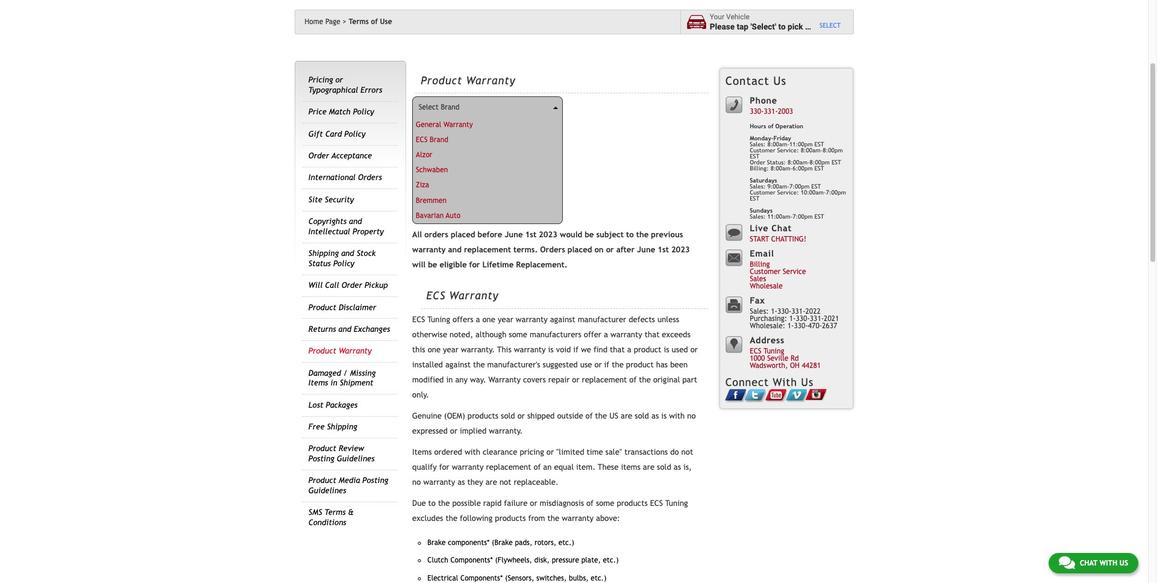 Task type: describe. For each thing, give the bounding box(es) containing it.
manufacturer
[[578, 315, 626, 324]]

damaged
[[309, 369, 341, 378]]

or inside pricing or typographical errors
[[335, 76, 343, 85]]

seville
[[767, 355, 789, 363]]

free shipping link
[[309, 423, 357, 432]]

product for product disclaimer link
[[309, 303, 336, 312]]

ecs tuning offers a one year warranty against manufacturer defects unless otherwise noted, although some manufacturers offer a warranty that exceeds this one year warranty. this warranty is void if we find that a product is used or installed against the manufacturer's suggested use or if the product has been modified in any way. warranty covers repair or replacement of the original part only.
[[412, 315, 698, 400]]

is inside genuine (oem) products sold or shipped outside of the us are sold as is with no expressed or implied warranty.
[[661, 412, 667, 421]]

of inside genuine (oem) products sold or shipped outside of the us are sold as is with no expressed or implied warranty.
[[586, 412, 593, 421]]

0 horizontal spatial year
[[443, 345, 459, 355]]

product for product review posting guidelines link
[[309, 445, 336, 454]]

2 service: from the top
[[777, 189, 799, 196]]

or right repair
[[572, 376, 580, 385]]

1 vertical spatial products
[[617, 499, 648, 508]]

warranty down returns and exchanges on the left bottom
[[339, 347, 372, 356]]

0 vertical spatial be
[[585, 230, 594, 239]]

product review posting guidelines
[[309, 445, 375, 464]]

etc.) for electrical components* (sensors, switches, bulbs, etc.)
[[591, 574, 607, 583]]

pricing
[[309, 76, 333, 85]]

terms of use
[[349, 17, 392, 26]]

the down possible
[[446, 514, 458, 523]]

conditions
[[309, 518, 346, 527]]

previous
[[651, 230, 683, 239]]

1- left 2022
[[790, 315, 796, 323]]

11:00pm
[[790, 141, 813, 148]]

transactions
[[625, 448, 668, 457]]

330- left 2637
[[796, 315, 810, 323]]

470-
[[808, 322, 822, 331]]

product for "product warranty" link
[[309, 347, 336, 356]]

posting for product review posting guidelines
[[309, 454, 334, 464]]

1 vertical spatial etc.)
[[603, 557, 619, 565]]

0 horizontal spatial 2023
[[539, 230, 558, 239]]

items inside damaged / missing items in shipment
[[309, 379, 328, 388]]

0 vertical spatial if
[[573, 345, 579, 355]]

0 vertical spatial 1st
[[525, 230, 537, 239]]

tap
[[737, 21, 749, 31]]

0 horizontal spatial product warranty
[[309, 347, 372, 356]]

qualify
[[412, 463, 437, 472]]

or right the use
[[595, 361, 602, 370]]

schwaben link
[[413, 163, 562, 178]]

bavarian auto
[[416, 211, 461, 220]]

phone
[[750, 95, 777, 105]]

please
[[710, 21, 735, 31]]

0 horizontal spatial not
[[500, 478, 511, 487]]

subject
[[596, 230, 624, 239]]

the up way.
[[473, 361, 485, 370]]

brake components* (brake pads, rotors, etc.)
[[428, 539, 574, 547]]

etc.) for brake components* (brake pads, rotors, etc.)
[[559, 539, 574, 547]]

we
[[581, 345, 591, 355]]

7:00pm down 10:00am- in the top right of the page
[[793, 213, 813, 220]]

tuning inside 'address ecs tuning 1000 seville rd wadsworth, oh 44281'
[[764, 347, 785, 356]]

1 vertical spatial 8:00pm
[[810, 159, 830, 166]]

1 horizontal spatial 2023
[[671, 245, 690, 254]]

1 vertical spatial product
[[626, 361, 654, 370]]

warranty down defects
[[611, 330, 642, 339]]

shipping inside shipping and stock status policy
[[309, 249, 339, 258]]

330- up the wholesale:
[[778, 308, 792, 316]]

1 vertical spatial 1st
[[658, 245, 669, 254]]

44281
[[802, 362, 821, 370]]

is,
[[684, 463, 692, 472]]

2 customer from the top
[[750, 189, 776, 196]]

0 vertical spatial 8:00pm
[[823, 147, 843, 154]]

0 vertical spatial year
[[498, 315, 513, 324]]

1 service: from the top
[[777, 147, 799, 154]]

only.
[[412, 391, 429, 400]]

as inside genuine (oem) products sold or shipped outside of the us are sold as is with no expressed or implied warranty.
[[652, 412, 659, 421]]

8:00am- up status:
[[768, 141, 790, 148]]

1 vertical spatial as
[[674, 463, 681, 472]]

guidelines for review
[[337, 454, 375, 464]]

or right used
[[691, 345, 698, 355]]

the left original
[[639, 376, 651, 385]]

1- right the wholesale:
[[788, 322, 794, 331]]

(sensors,
[[505, 574, 534, 583]]

product up select brand at top
[[421, 74, 463, 87]]

warranty down qualify
[[423, 478, 455, 487]]

replacement inside 'ecs tuning offers a one year warranty against manufacturer defects unless otherwise noted, although some manufacturers offer a warranty that exceeds this one year warranty. this warranty is void if we find that a product is used or installed against the manufacturer's suggested use or if the product has been modified in any way. warranty covers repair or replacement of the original part only.'
[[582, 376, 627, 385]]

2022
[[806, 308, 821, 316]]

1 customer from the top
[[750, 147, 776, 154]]

0 horizontal spatial june
[[505, 230, 523, 239]]

original
[[653, 376, 680, 385]]

excludes
[[412, 514, 443, 523]]

0 vertical spatial us
[[774, 74, 787, 87]]

manufacturer's
[[487, 361, 540, 370]]

friday
[[774, 135, 791, 142]]

items ordered with clearance pricing or "limited time sale" transactions do not qualify for warranty replacement of an equal item. these items are sold as is, no warranty as they are not replaceable.
[[412, 448, 693, 487]]

a right "find"
[[627, 345, 632, 355]]

has
[[656, 361, 668, 370]]

1 horizontal spatial one
[[483, 315, 496, 324]]

8:00am- down 11:00pm
[[788, 159, 810, 166]]

1 horizontal spatial that
[[645, 330, 660, 339]]

copyrights and intellectual property
[[309, 217, 384, 236]]

tuning inside 'ecs tuning offers a one year warranty against manufacturer defects unless otherwise noted, although some manufacturers offer a warranty that exceeds this one year warranty. this warranty is void if we find that a product is used or installed against the manufacturer's suggested use or if the product has been modified in any way. warranty covers repair or replacement of the original part only.'
[[428, 315, 450, 324]]

terms inside sms terms & conditions
[[325, 508, 346, 517]]

0 horizontal spatial as
[[458, 478, 465, 487]]

pricing or typographical errors link
[[309, 76, 382, 95]]

connect
[[726, 376, 769, 389]]

shipment
[[340, 379, 374, 388]]

order acceptance
[[309, 151, 372, 160]]

1 vertical spatial are
[[643, 463, 655, 472]]

free
[[309, 423, 325, 432]]

general warranty
[[416, 120, 473, 129]]

items
[[621, 463, 641, 472]]

ecs warranty
[[427, 289, 499, 302]]

although
[[476, 330, 507, 339]]

media
[[339, 476, 360, 485]]

price match policy link
[[309, 107, 374, 117]]

in inside damaged / missing items in shipment
[[331, 379, 337, 388]]

sms
[[309, 508, 322, 517]]

repair
[[548, 376, 570, 385]]

wholesale:
[[750, 322, 786, 331]]

of left use
[[371, 17, 378, 26]]

sale"
[[606, 448, 622, 457]]

products inside genuine (oem) products sold or shipped outside of the us are sold as is with no expressed or implied warranty.
[[468, 412, 499, 421]]

following
[[460, 514, 493, 523]]

connect with us
[[726, 376, 814, 389]]

1 horizontal spatial if
[[604, 361, 610, 370]]

typographical
[[309, 86, 358, 95]]

sms terms & conditions
[[309, 508, 354, 527]]

clutch
[[428, 557, 448, 565]]

some inside 'ecs tuning offers a one year warranty against manufacturer defects unless otherwise noted, although some manufacturers offer a warranty that exceeds this one year warranty. this warranty is void if we find that a product is used or installed against the manufacturer's suggested use or if the product has been modified in any way. warranty covers repair or replacement of the original part only.'
[[509, 330, 527, 339]]

2 horizontal spatial with
[[1100, 559, 1118, 568]]

warranty. inside 'ecs tuning offers a one year warranty against manufacturer defects unless otherwise noted, although some manufacturers offer a warranty that exceeds this one year warranty. this warranty is void if we find that a product is used or installed against the manufacturer's suggested use or if the product has been modified in any way. warranty covers repair or replacement of the original part only.'
[[461, 345, 495, 355]]

2003
[[778, 108, 793, 116]]

free shipping
[[309, 423, 357, 432]]

above:
[[596, 514, 620, 523]]

2 vertical spatial products
[[495, 514, 526, 523]]

select brand
[[419, 103, 460, 111]]

for inside the items ordered with clearance pricing or "limited time sale" transactions do not qualify for warranty replacement of an equal item. these items are sold as is, no warranty as they are not replaceable.
[[439, 463, 450, 472]]

price match policy
[[309, 107, 374, 117]]

these
[[598, 463, 619, 472]]

to inside due to the possible rapid failure or misdiagnosis of some products ecs tuning excludes the following products from the warranty above:
[[428, 499, 436, 508]]

missing
[[350, 369, 376, 378]]

possible
[[452, 499, 481, 508]]

all
[[412, 230, 422, 239]]

ecs inside 'address ecs tuning 1000 seville rd wadsworth, oh 44281'
[[750, 347, 762, 356]]

product media posting guidelines link
[[309, 476, 388, 495]]

comments image
[[1059, 556, 1075, 570]]

0 horizontal spatial against
[[445, 361, 471, 370]]

sales: inside 'fax sales: 1-330-331-2022 purchasing: 1-330-331-2021 wholesale: 1-330-470-2637'
[[750, 308, 769, 316]]

address ecs tuning 1000 seville rd wadsworth, oh 44281
[[750, 335, 821, 370]]

warranty up they
[[452, 463, 484, 472]]

is left 'void'
[[548, 345, 554, 355]]

and for intellectual
[[349, 217, 362, 226]]

1 vertical spatial june
[[637, 245, 655, 254]]

ecs for ecs tuning offers a one year warranty against manufacturer defects unless otherwise noted, although some manufacturers offer a warranty that exceeds this one year warranty. this warranty is void if we find that a product is used or installed against the manufacturer's suggested use or if the product has been modified in any way. warranty covers repair or replacement of the original part only.
[[412, 315, 425, 324]]

330- down 2022
[[794, 322, 808, 331]]

and inside all orders placed before june 1st 2023 would be subject to the previous warranty and replacement terms. orders placed on or after june 1st 2023 will be eligible for lifetime replacement.
[[448, 245, 462, 254]]

acceptance
[[332, 151, 372, 160]]

pickup
[[365, 281, 388, 290]]

ecs for ecs warranty
[[427, 289, 446, 302]]

chat inside live chat start chatting!
[[772, 223, 792, 233]]

errors
[[361, 86, 382, 95]]

start chatting! link
[[750, 235, 807, 244]]

eligible
[[440, 260, 467, 269]]

the right the use
[[612, 361, 624, 370]]

site
[[309, 195, 322, 204]]

1 vertical spatial shipping
[[327, 423, 357, 432]]

in inside 'ecs tuning offers a one year warranty against manufacturer defects unless otherwise noted, although some manufacturers offer a warranty that exceeds this one year warranty. this warranty is void if we find that a product is used or installed against the manufacturer's suggested use or if the product has been modified in any way. warranty covers repair or replacement of the original part only.'
[[446, 376, 453, 385]]

security
[[325, 195, 354, 204]]

policy for gift card policy
[[344, 129, 366, 138]]

is left used
[[664, 345, 670, 355]]

fax sales: 1-330-331-2022 purchasing: 1-330-331-2021 wholesale: 1-330-470-2637
[[750, 295, 839, 331]]

warranty down select brand at top
[[444, 120, 473, 129]]

the right from
[[548, 514, 560, 523]]

clearance
[[483, 448, 518, 457]]

1 horizontal spatial placed
[[568, 245, 592, 254]]

noted,
[[450, 330, 473, 339]]

site security link
[[309, 195, 354, 204]]

0 horizontal spatial that
[[610, 345, 625, 355]]

ziza link
[[413, 178, 562, 193]]

price
[[309, 107, 327, 117]]

0 horizontal spatial order
[[309, 151, 329, 160]]

8:00am- up 9:00am-
[[771, 165, 793, 172]]

tuning inside due to the possible rapid failure or misdiagnosis of some products ecs tuning excludes the following products from the warranty above:
[[665, 499, 688, 508]]

a right offers
[[476, 315, 480, 324]]

or inside the items ordered with clearance pricing or "limited time sale" transactions do not qualify for warranty replacement of an equal item. these items are sold as is, no warranty as they are not replaceable.
[[547, 448, 554, 457]]

2 vertical spatial are
[[486, 478, 497, 487]]

no inside genuine (oem) products sold or shipped outside of the us are sold as is with no expressed or implied warranty.
[[687, 412, 696, 421]]

for inside all orders placed before june 1st 2023 would be subject to the previous warranty and replacement terms. orders placed on or after june 1st 2023 will be eligible for lifetime replacement.
[[469, 260, 480, 269]]

contact us
[[726, 74, 787, 87]]

no inside the items ordered with clearance pricing or "limited time sale" transactions do not qualify for warranty replacement of an equal item. these items are sold as is, no warranty as they are not replaceable.
[[412, 478, 421, 487]]



Task type: vqa. For each thing, say whether or not it's contained in the screenshot.
ARE
yes



Task type: locate. For each thing, give the bounding box(es) containing it.
4 sales: from the top
[[750, 308, 769, 316]]

alzor link
[[413, 147, 562, 163]]

wadsworth,
[[750, 362, 788, 370]]

1 horizontal spatial with
[[669, 412, 685, 421]]

0 vertical spatial 2023
[[539, 230, 558, 239]]

and for exchanges
[[339, 325, 351, 334]]

warranty up manufacturer's
[[514, 345, 546, 355]]

1 horizontal spatial posting
[[362, 476, 388, 485]]

some up this
[[509, 330, 527, 339]]

of right hours
[[768, 123, 774, 130]]

0 horizontal spatial be
[[428, 260, 437, 269]]

posting inside product review posting guidelines
[[309, 454, 334, 464]]

0 vertical spatial some
[[509, 330, 527, 339]]

2 horizontal spatial tuning
[[764, 347, 785, 356]]

electrical components* (sensors, switches, bulbs, etc.)
[[428, 574, 607, 583]]

packages
[[326, 401, 358, 410]]

0 vertical spatial terms
[[349, 17, 369, 26]]

not up failure
[[500, 478, 511, 487]]

warranty. inside genuine (oem) products sold or shipped outside of the us are sold as is with no expressed or implied warranty.
[[489, 427, 523, 436]]

shipping and stock status policy link
[[309, 249, 376, 268]]

(brake
[[492, 539, 513, 547]]

sms terms & conditions link
[[309, 508, 354, 527]]

1 horizontal spatial terms
[[349, 17, 369, 26]]

1 vertical spatial warranty.
[[489, 427, 523, 436]]

0 vertical spatial tuning
[[428, 315, 450, 324]]

with up do
[[669, 412, 685, 421]]

1 vertical spatial placed
[[568, 245, 592, 254]]

to inside your vehicle please tap 'select' to pick a vehicle
[[779, 21, 786, 31]]

1 sales: from the top
[[750, 141, 766, 148]]

one right this
[[428, 345, 441, 355]]

1 horizontal spatial are
[[621, 412, 633, 421]]

1st up terms.
[[525, 230, 537, 239]]

1 vertical spatial guidelines
[[309, 486, 346, 495]]

1 horizontal spatial chat
[[1080, 559, 1098, 568]]

sales
[[750, 275, 766, 284]]

as up "transactions"
[[652, 412, 659, 421]]

2023
[[539, 230, 558, 239], [671, 245, 690, 254]]

one
[[483, 315, 496, 324], [428, 345, 441, 355]]

1 horizontal spatial against
[[550, 315, 575, 324]]

1st
[[525, 230, 537, 239], [658, 245, 669, 254]]

sales: up live
[[750, 213, 766, 220]]

330-331-2003 link
[[750, 108, 793, 116]]

installed
[[412, 361, 443, 370]]

guidelines inside product review posting guidelines
[[337, 454, 375, 464]]

1 horizontal spatial select
[[820, 22, 841, 29]]

gift
[[309, 129, 323, 138]]

10:00am-
[[801, 189, 826, 196]]

placed down would
[[568, 245, 592, 254]]

2 vertical spatial us
[[1120, 559, 1128, 568]]

to right the due
[[428, 499, 436, 508]]

2 horizontal spatial order
[[750, 159, 765, 166]]

an
[[543, 463, 552, 472]]

1 vertical spatial to
[[626, 230, 634, 239]]

status
[[309, 259, 331, 268]]

billing:
[[750, 165, 769, 172]]

order inside hours of operation monday-friday sales: 8:00am-11:00pm est customer service: 8:00am-8:00pm est order status: 8:00am-8:00pm est billing: 8:00am-6:00pm est saturdays sales: 9:00am-7:00pm est customer service: 10:00am-7:00pm est sundays sales: 11:00am-7:00pm est
[[750, 159, 765, 166]]

policy inside shipping and stock status policy
[[333, 259, 354, 268]]

replacement inside the items ordered with clearance pricing or "limited time sale" transactions do not qualify for warranty replacement of an equal item. these items are sold as is, no warranty as they are not replaceable.
[[486, 463, 531, 472]]

damaged / missing items in shipment
[[309, 369, 376, 388]]

1 horizontal spatial orders
[[540, 245, 565, 254]]

guidelines for media
[[309, 486, 346, 495]]

orders
[[358, 173, 382, 182], [540, 245, 565, 254]]

1 horizontal spatial not
[[682, 448, 693, 457]]

0 vertical spatial to
[[779, 21, 786, 31]]

no
[[687, 412, 696, 421], [412, 478, 421, 487]]

or down (oem) on the left of page
[[450, 427, 458, 436]]

0 vertical spatial chat
[[772, 223, 792, 233]]

warranty up offers
[[449, 289, 499, 302]]

us up phone
[[774, 74, 787, 87]]

7:00pm right 9:00am-
[[826, 189, 846, 196]]

select for select brand
[[419, 103, 439, 111]]

warranty up manufacturers
[[516, 315, 548, 324]]

this
[[412, 345, 425, 355]]

international
[[309, 173, 356, 182]]

bavarian auto link
[[413, 208, 562, 223]]

0 vertical spatial are
[[621, 412, 633, 421]]

331-
[[764, 108, 778, 116], [792, 308, 806, 316], [810, 315, 824, 323]]

and inside "copyrights and intellectual property"
[[349, 217, 362, 226]]

'select'
[[751, 21, 777, 31]]

0 vertical spatial for
[[469, 260, 480, 269]]

1 horizontal spatial no
[[687, 412, 696, 421]]

1 vertical spatial policy
[[344, 129, 366, 138]]

pricing
[[520, 448, 544, 457]]

customer service link
[[750, 268, 806, 276]]

tuning down is,
[[665, 499, 688, 508]]

returns and exchanges link
[[309, 325, 390, 334]]

chat inside "chat with us" link
[[1080, 559, 1098, 568]]

site security
[[309, 195, 354, 204]]

0 vertical spatial shipping
[[309, 249, 339, 258]]

service: left 10:00am- in the top right of the page
[[777, 189, 799, 196]]

replacement down clearance
[[486, 463, 531, 472]]

1 vertical spatial tuning
[[764, 347, 785, 356]]

status:
[[767, 159, 786, 166]]

with inside the items ordered with clearance pricing or "limited time sale" transactions do not qualify for warranty replacement of an equal item. these items are sold as is, no warranty as they are not replaceable.
[[465, 448, 480, 457]]

select
[[820, 22, 841, 29], [419, 103, 439, 111]]

warranty down manufacturer's
[[489, 376, 521, 385]]

warranty. up clearance
[[489, 427, 523, 436]]

1 horizontal spatial be
[[585, 230, 594, 239]]

email billing customer service sales wholesale
[[750, 248, 806, 291]]

0 horizontal spatial terms
[[325, 508, 346, 517]]

customer inside email billing customer service sales wholesale
[[750, 268, 781, 276]]

1 horizontal spatial june
[[637, 245, 655, 254]]

select up the "general"
[[419, 103, 439, 111]]

select right the pick
[[820, 22, 841, 29]]

331- inside phone 330-331-2003
[[764, 108, 778, 116]]

use
[[580, 361, 592, 370]]

warranty inside due to the possible rapid failure or misdiagnosis of some products ecs tuning excludes the following products from the warranty above:
[[562, 514, 594, 523]]

and down product disclaimer link
[[339, 325, 351, 334]]

7:00pm down 6:00pm
[[790, 183, 810, 190]]

0 vertical spatial policy
[[353, 107, 374, 117]]

and inside shipping and stock status policy
[[341, 249, 354, 258]]

sales: down fax
[[750, 308, 769, 316]]

brand for select brand
[[441, 103, 460, 111]]

start
[[750, 235, 769, 244]]

warranty inside all orders placed before june 1st 2023 would be subject to the previous warranty and replacement terms. orders placed on or after june 1st 2023 will be eligible for lifetime replacement.
[[412, 245, 446, 254]]

of inside 'ecs tuning offers a one year warranty against manufacturer defects unless otherwise noted, although some manufacturers offer a warranty that exceeds this one year warranty. this warranty is void if we find that a product is used or installed against the manufacturer's suggested use or if the product has been modified in any way. warranty covers repair or replacement of the original part only.'
[[630, 376, 637, 385]]

us down 44281
[[801, 376, 814, 389]]

that right "find"
[[610, 345, 625, 355]]

1 vertical spatial brand
[[430, 136, 449, 144]]

your
[[710, 13, 725, 21]]

product down the returns
[[309, 347, 336, 356]]

if
[[573, 345, 579, 355], [604, 361, 610, 370]]

0 horizontal spatial some
[[509, 330, 527, 339]]

order left status:
[[750, 159, 765, 166]]

components* down (flywheels,
[[461, 574, 503, 583]]

1 vertical spatial against
[[445, 361, 471, 370]]

due to the possible rapid failure or misdiagnosis of some products ecs tuning excludes the following products from the warranty above:
[[412, 499, 688, 523]]

before
[[478, 230, 502, 239]]

replacement for "limited
[[486, 463, 531, 472]]

policy right card
[[344, 129, 366, 138]]

product review posting guidelines link
[[309, 445, 375, 464]]

sold down do
[[657, 463, 671, 472]]

be right will
[[428, 260, 437, 269]]

no down qualify
[[412, 478, 421, 487]]

posting inside product media posting guidelines
[[362, 476, 388, 485]]

0 horizontal spatial sold
[[501, 412, 515, 421]]

the inside genuine (oem) products sold or shipped outside of the us are sold as is with no expressed or implied warranty.
[[595, 412, 607, 421]]

home
[[305, 17, 323, 26]]

policy up will call order pickup link
[[333, 259, 354, 268]]

to inside all orders placed before june 1st 2023 would be subject to the previous warranty and replacement terms. orders placed on or after june 1st 2023 will be eligible for lifetime replacement.
[[626, 230, 634, 239]]

or
[[335, 76, 343, 85], [606, 245, 614, 254], [691, 345, 698, 355], [595, 361, 602, 370], [572, 376, 580, 385], [518, 412, 525, 421], [450, 427, 458, 436], [547, 448, 554, 457], [530, 499, 537, 508]]

3 customer from the top
[[750, 268, 781, 276]]

the left 'previous' on the right
[[636, 230, 649, 239]]

manufacturers
[[530, 330, 582, 339]]

product for "product media posting guidelines" link
[[309, 476, 336, 485]]

suggested
[[543, 361, 578, 370]]

2 vertical spatial etc.)
[[591, 574, 607, 583]]

2021
[[824, 315, 839, 323]]

replacement for 2023
[[464, 245, 511, 254]]

chat down 11:00am-
[[772, 223, 792, 233]]

1 vertical spatial chat
[[1080, 559, 1098, 568]]

product inside product review posting guidelines
[[309, 445, 336, 454]]

1 vertical spatial select
[[419, 103, 439, 111]]

0 horizontal spatial chat
[[772, 223, 792, 233]]

no down the part
[[687, 412, 696, 421]]

or inside all orders placed before june 1st 2023 would be subject to the previous warranty and replacement terms. orders placed on or after june 1st 2023 will be eligible for lifetime replacement.
[[606, 245, 614, 254]]

product disclaimer
[[309, 303, 376, 312]]

0 vertical spatial placed
[[451, 230, 475, 239]]

orders inside all orders placed before june 1st 2023 would be subject to the previous warranty and replacement terms. orders placed on or after june 1st 2023 will be eligible for lifetime replacement.
[[540, 245, 565, 254]]

1 vertical spatial one
[[428, 345, 441, 355]]

home page
[[305, 17, 341, 26]]

a right offer
[[604, 330, 608, 339]]

1 vertical spatial be
[[428, 260, 437, 269]]

select for select link
[[820, 22, 841, 29]]

warranty. down "although"
[[461, 345, 495, 355]]

us right comments image
[[1120, 559, 1128, 568]]

electrical
[[428, 574, 458, 583]]

ecs for ecs brand
[[416, 136, 428, 144]]

a
[[805, 21, 810, 31], [476, 315, 480, 324], [604, 330, 608, 339], [627, 345, 632, 355]]

1 horizontal spatial for
[[469, 260, 480, 269]]

us inside "chat with us" link
[[1120, 559, 1128, 568]]

are down "transactions"
[[643, 463, 655, 472]]

items inside the items ordered with clearance pricing or "limited time sale" transactions do not qualify for warranty replacement of an equal item. these items are sold as is, no warranty as they are not replaceable.
[[412, 448, 432, 457]]

2 vertical spatial customer
[[750, 268, 781, 276]]

tuning
[[428, 315, 450, 324], [764, 347, 785, 356], [665, 499, 688, 508]]

330- down phone
[[750, 108, 764, 116]]

of inside the items ordered with clearance pricing or "limited time sale" transactions do not qualify for warranty replacement of an equal item. these items are sold as is, no warranty as they are not replaceable.
[[534, 463, 541, 472]]

0 vertical spatial product
[[634, 345, 662, 355]]

shipping down packages
[[327, 423, 357, 432]]

1 vertical spatial if
[[604, 361, 610, 370]]

posting for product media posting guidelines
[[362, 476, 388, 485]]

ecs down "transactions"
[[650, 499, 663, 508]]

some inside due to the possible rapid failure or misdiagnosis of some products ecs tuning excludes the following products from the warranty above:
[[596, 499, 615, 508]]

billing
[[750, 261, 770, 269]]

warranty up general warranty link
[[466, 74, 516, 87]]

etc.) up pressure
[[559, 539, 574, 547]]

shipping up status
[[309, 249, 339, 258]]

tuning up otherwise
[[428, 315, 450, 324]]

as left is,
[[674, 463, 681, 472]]

pads,
[[515, 539, 533, 547]]

components* for electrical
[[461, 574, 503, 583]]

as
[[652, 412, 659, 421], [674, 463, 681, 472], [458, 478, 465, 487]]

2 horizontal spatial us
[[1120, 559, 1128, 568]]

fax
[[750, 295, 765, 306]]

of inside due to the possible rapid failure or misdiagnosis of some products ecs tuning excludes the following products from the warranty above:
[[587, 499, 594, 508]]

replacement down the use
[[582, 376, 627, 385]]

or up an on the bottom left of the page
[[547, 448, 554, 457]]

items down damaged
[[309, 379, 328, 388]]

1 horizontal spatial us
[[801, 376, 814, 389]]

sold left shipped
[[501, 412, 515, 421]]

terms right page in the left of the page
[[349, 17, 369, 26]]

1 horizontal spatial some
[[596, 499, 615, 508]]

plate,
[[581, 557, 601, 565]]

ecs inside 'ecs tuning offers a one year warranty against manufacturer defects unless otherwise noted, although some manufacturers offer a warranty that exceeds this one year warranty. this warranty is void if we find that a product is used or installed against the manufacturer's suggested use or if the product has been modified in any way. warranty covers repair or replacement of the original part only.'
[[412, 315, 425, 324]]

0 vertical spatial posting
[[309, 454, 334, 464]]

product down free
[[309, 445, 336, 454]]

8:00am- up 6:00pm
[[801, 147, 823, 154]]

0 vertical spatial customer
[[750, 147, 776, 154]]

ecs down eligible
[[427, 289, 446, 302]]

order
[[309, 151, 329, 160], [750, 159, 765, 166], [342, 281, 362, 290]]

8:00pm down 11:00pm
[[810, 159, 830, 166]]

terms up conditions
[[325, 508, 346, 517]]

exchanges
[[354, 325, 390, 334]]

0 vertical spatial with
[[669, 412, 685, 421]]

1 vertical spatial no
[[412, 478, 421, 487]]

2 vertical spatial with
[[1100, 559, 1118, 568]]

0 vertical spatial product warranty
[[421, 74, 516, 87]]

1 horizontal spatial in
[[446, 376, 453, 385]]

1 horizontal spatial sold
[[635, 412, 649, 421]]

2 horizontal spatial 331-
[[810, 315, 824, 323]]

warranty inside 'ecs tuning offers a one year warranty against manufacturer defects unless otherwise noted, although some manufacturers offer a warranty that exceeds this one year warranty. this warranty is void if we find that a product is used or installed against the manufacturer's suggested use or if the product has been modified in any way. warranty covers repair or replacement of the original part only.'
[[489, 376, 521, 385]]

ecs inside due to the possible rapid failure or misdiagnosis of some products ecs tuning excludes the following products from the warranty above:
[[650, 499, 663, 508]]

components*
[[448, 539, 490, 547]]

to left the pick
[[779, 21, 786, 31]]

&
[[348, 508, 354, 517]]

0 vertical spatial orders
[[358, 173, 382, 182]]

1 vertical spatial service:
[[777, 189, 799, 196]]

if left we
[[573, 345, 579, 355]]

not right do
[[682, 448, 693, 457]]

policy for price match policy
[[353, 107, 374, 117]]

0 horizontal spatial one
[[428, 345, 441, 355]]

or up typographical
[[335, 76, 343, 85]]

or inside due to the possible rapid failure or misdiagnosis of some products ecs tuning excludes the following products from the warranty above:
[[530, 499, 537, 508]]

us for chat
[[1120, 559, 1128, 568]]

0 vertical spatial june
[[505, 230, 523, 239]]

0 horizontal spatial select
[[419, 103, 439, 111]]

wholesale link
[[750, 282, 783, 291]]

product warranty
[[421, 74, 516, 87], [309, 347, 372, 356]]

oh
[[790, 362, 800, 370]]

0 horizontal spatial 1st
[[525, 230, 537, 239]]

1 vertical spatial that
[[610, 345, 625, 355]]

item.
[[576, 463, 596, 472]]

saturdays
[[750, 177, 777, 184]]

8:00pm right 11:00pm
[[823, 147, 843, 154]]

1 vertical spatial posting
[[362, 476, 388, 485]]

0 vertical spatial replacement
[[464, 245, 511, 254]]

2 vertical spatial tuning
[[665, 499, 688, 508]]

posting right media
[[362, 476, 388, 485]]

in left any
[[446, 376, 453, 385]]

ecs brand link
[[413, 132, 562, 147]]

us for connect
[[801, 376, 814, 389]]

and for stock
[[341, 249, 354, 258]]

placed down auto
[[451, 230, 475, 239]]

rd
[[791, 355, 799, 363]]

1 horizontal spatial 331-
[[792, 308, 806, 316]]

card
[[325, 129, 342, 138]]

2 horizontal spatial are
[[643, 463, 655, 472]]

placed
[[451, 230, 475, 239], [568, 245, 592, 254]]

330- inside phone 330-331-2003
[[750, 108, 764, 116]]

lifetime
[[483, 260, 514, 269]]

replacement inside all orders placed before june 1st 2023 would be subject to the previous warranty and replacement terms. orders placed on or after june 1st 2023 will be eligible for lifetime replacement.
[[464, 245, 511, 254]]

brand for ecs brand
[[430, 136, 449, 144]]

1 vertical spatial replacement
[[582, 376, 627, 385]]

contact
[[726, 74, 770, 87]]

0 horizontal spatial us
[[774, 74, 787, 87]]

warranty down orders
[[412, 245, 446, 254]]

components* for clutch
[[451, 557, 493, 565]]

2 vertical spatial policy
[[333, 259, 354, 268]]

and up eligible
[[448, 245, 462, 254]]

call
[[325, 281, 339, 290]]

1 vertical spatial with
[[465, 448, 480, 457]]

2 horizontal spatial sold
[[657, 463, 671, 472]]

etc.) right plate,
[[603, 557, 619, 565]]

or up from
[[530, 499, 537, 508]]

1 horizontal spatial order
[[342, 281, 362, 290]]

replacement.
[[516, 260, 568, 269]]

components* down components*
[[451, 557, 493, 565]]

would
[[560, 230, 582, 239]]

product inside product media posting guidelines
[[309, 476, 336, 485]]

0 horizontal spatial for
[[439, 463, 450, 472]]

a inside your vehicle please tap 'select' to pick a vehicle
[[805, 21, 810, 31]]

0 horizontal spatial placed
[[451, 230, 475, 239]]

sold inside the items ordered with clearance pricing or "limited time sale" transactions do not qualify for warranty replacement of an equal item. these items are sold as is, no warranty as they are not replaceable.
[[657, 463, 671, 472]]

1 vertical spatial for
[[439, 463, 450, 472]]

returns
[[309, 325, 336, 334]]

brand up general warranty
[[441, 103, 460, 111]]

order down "gift"
[[309, 151, 329, 160]]

guidelines inside product media posting guidelines
[[309, 486, 346, 495]]

the inside all orders placed before june 1st 2023 would be subject to the previous warranty and replacement terms. orders placed on or after june 1st 2023 will be eligible for lifetime replacement.
[[636, 230, 649, 239]]

are inside genuine (oem) products sold or shipped outside of the us are sold as is with no expressed or implied warranty.
[[621, 412, 633, 421]]

copyrights and intellectual property link
[[309, 217, 384, 236]]

or left shipped
[[518, 412, 525, 421]]

0 vertical spatial one
[[483, 315, 496, 324]]

2 sales: from the top
[[750, 183, 766, 190]]

with right comments image
[[1100, 559, 1118, 568]]

select link
[[820, 22, 841, 30]]

home page link
[[305, 17, 347, 26]]

1- up the wholesale:
[[771, 308, 778, 316]]

0 horizontal spatial orders
[[358, 173, 382, 182]]

product media posting guidelines
[[309, 476, 388, 495]]

for right eligible
[[469, 260, 480, 269]]

otherwise
[[412, 330, 447, 339]]

june up terms.
[[505, 230, 523, 239]]

3 sales: from the top
[[750, 213, 766, 220]]

2 horizontal spatial to
[[779, 21, 786, 31]]

guidelines down media
[[309, 486, 346, 495]]

will
[[309, 281, 323, 290]]

is down original
[[661, 412, 667, 421]]

guidelines down review
[[337, 454, 375, 464]]

modified
[[412, 376, 444, 385]]

defects
[[629, 315, 655, 324]]

with inside genuine (oem) products sold or shipped outside of the us are sold as is with no expressed or implied warranty.
[[669, 412, 685, 421]]

replacement
[[464, 245, 511, 254], [582, 376, 627, 385], [486, 463, 531, 472]]

sales: down hours
[[750, 141, 766, 148]]

11:00am-
[[768, 213, 793, 220]]

of left an on the bottom left of the page
[[534, 463, 541, 472]]

of inside hours of operation monday-friday sales: 8:00am-11:00pm est customer service: 8:00am-8:00pm est order status: 8:00am-8:00pm est billing: 8:00am-6:00pm est saturdays sales: 9:00am-7:00pm est customer service: 10:00am-7:00pm est sundays sales: 11:00am-7:00pm est
[[768, 123, 774, 130]]

if down "find"
[[604, 361, 610, 370]]

the up excludes
[[438, 499, 450, 508]]

brand down general warranty
[[430, 136, 449, 144]]

orders down acceptance
[[358, 173, 382, 182]]

hours of operation monday-friday sales: 8:00am-11:00pm est customer service: 8:00am-8:00pm est order status: 8:00am-8:00pm est billing: 8:00am-6:00pm est saturdays sales: 9:00am-7:00pm est customer service: 10:00am-7:00pm est sundays sales: 11:00am-7:00pm est
[[750, 123, 846, 220]]

0 vertical spatial no
[[687, 412, 696, 421]]

monday-
[[750, 135, 774, 142]]



